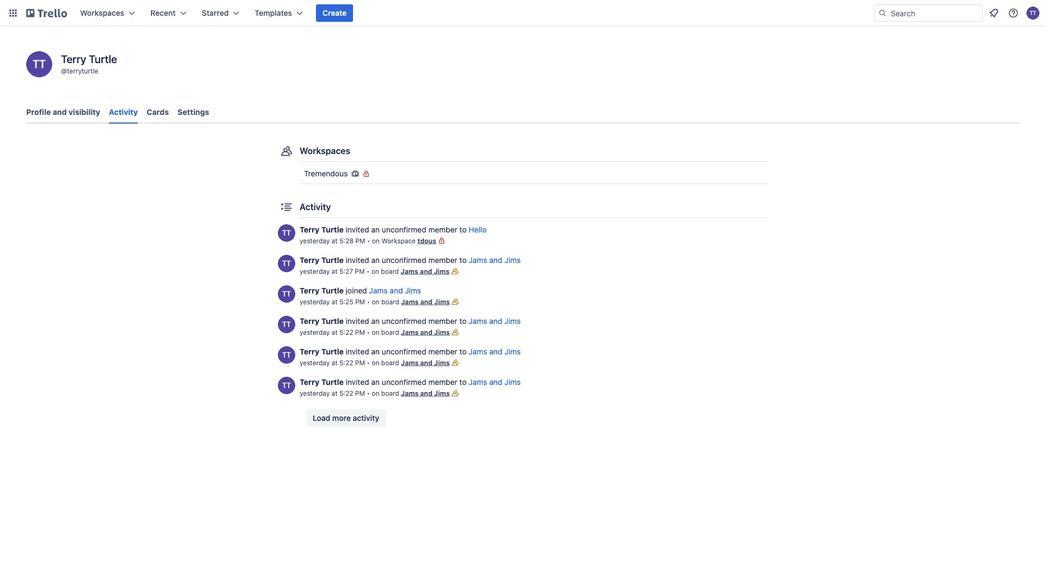 Task type: locate. For each thing, give the bounding box(es) containing it.
pm for 2nd all members of the workspace can see and edit this board. icon from the bottom of the page
[[355, 329, 365, 336]]

pm for this workspace is private. it's not indexed or visible to those outside the workspace. image
[[356, 237, 366, 245]]

3 invited from the top
[[346, 317, 369, 326]]

board
[[381, 268, 399, 275], [382, 298, 400, 306], [382, 329, 400, 336], [382, 359, 400, 367], [382, 390, 400, 398]]

all members of the workspace can see and edit this board. image
[[450, 297, 461, 308], [450, 327, 461, 338], [450, 388, 461, 399]]

4 terry turtle (terryturtle) image from the top
[[278, 377, 296, 395]]

all members of the workspace can see and edit this board. image
[[450, 266, 461, 277], [450, 358, 461, 369]]

1 member from the top
[[429, 225, 458, 234]]

1 vertical spatial yesterday at 5:22 pm • on board jams and jims
[[300, 359, 450, 367]]

invited
[[346, 225, 369, 234], [346, 256, 369, 265], [346, 317, 369, 326], [346, 348, 369, 357], [346, 378, 369, 387]]

5:25
[[340, 298, 354, 306]]

2 yesterday from the top
[[300, 268, 330, 275]]

sm image
[[350, 169, 361, 179]]

2 to from the top
[[460, 256, 467, 265]]

1 horizontal spatial activity
[[300, 202, 331, 212]]

1 vertical spatial activity
[[300, 202, 331, 212]]

3 to from the top
[[460, 317, 467, 326]]

unconfirmed for all members of the workspace can see and edit this board. image corresponding to yesterday at 5:27 pm • on board jams and jims
[[382, 256, 427, 265]]

workspaces
[[80, 8, 124, 17], [300, 146, 351, 156]]

2 member from the top
[[429, 256, 458, 265]]

5 at from the top
[[332, 359, 338, 367]]

5 an from the top
[[372, 378, 380, 387]]

• for this workspace is private. it's not indexed or visible to those outside the workspace. image
[[367, 237, 370, 245]]

hello link
[[469, 225, 487, 234]]

1 unconfirmed from the top
[[382, 225, 427, 234]]

0 horizontal spatial workspaces
[[80, 8, 124, 17]]

terry turtle (terryturtle) image
[[278, 225, 296, 242], [278, 286, 296, 303], [278, 347, 296, 364], [278, 377, 296, 395]]

1 board from the top
[[381, 268, 399, 275]]

yesterday for terry turtle (terryturtle) image associated with third all members of the workspace can see and edit this board. icon from the bottom
[[300, 298, 330, 306]]

activity down tremendous
[[300, 202, 331, 212]]

4 at from the top
[[332, 329, 338, 336]]

yesterday
[[300, 237, 330, 245], [300, 268, 330, 275], [300, 298, 330, 306], [300, 329, 330, 336], [300, 359, 330, 367], [300, 390, 330, 398]]

1 at from the top
[[332, 237, 338, 245]]

3 member from the top
[[429, 317, 458, 326]]

4 board from the top
[[382, 359, 400, 367]]

1 yesterday at 5:22 pm • on board jams and jims from the top
[[300, 329, 450, 336]]

3 yesterday from the top
[[300, 298, 330, 306]]

turtle
[[89, 52, 117, 65], [322, 225, 344, 234], [322, 256, 344, 265], [322, 287, 344, 296], [322, 317, 344, 326], [322, 348, 344, 357], [322, 378, 344, 387]]

board for all members of the workspace can see and edit this board. image corresponding to yesterday at 5:27 pm • on board jams and jims
[[381, 268, 399, 275]]

terry
[[61, 52, 86, 65], [300, 225, 320, 234], [300, 256, 320, 265], [300, 287, 320, 296], [300, 317, 320, 326], [300, 348, 320, 357], [300, 378, 320, 387]]

turtle for third all members of the workspace can see and edit this board. icon from the bottom
[[322, 287, 344, 296]]

pm
[[356, 237, 366, 245], [355, 268, 365, 275], [356, 298, 365, 306], [355, 329, 365, 336], [355, 359, 365, 367], [355, 390, 365, 398]]

1 all members of the workspace can see and edit this board. image from the top
[[450, 297, 461, 308]]

yesterday at 5:28 pm • on workspace tdous
[[300, 237, 437, 245]]

1 yesterday from the top
[[300, 237, 330, 245]]

yesterday at 5:22 pm • on board jams and jims
[[300, 329, 450, 336], [300, 359, 450, 367], [300, 390, 450, 398]]

5 yesterday from the top
[[300, 359, 330, 367]]

3 at from the top
[[332, 298, 338, 306]]

5:22
[[340, 329, 354, 336], [340, 359, 354, 367], [340, 390, 354, 398]]

member for all members of the workspace can see and edit this board. image for yesterday at 5:22 pm • on board jams and jims
[[429, 348, 458, 357]]

3 terry turtle invited an unconfirmed member to jams and jims from the top
[[300, 348, 521, 357]]

2 vertical spatial 5:22
[[340, 390, 354, 398]]

terry turtle joined jams and jims
[[300, 287, 422, 296]]

3 unconfirmed from the top
[[382, 317, 427, 326]]

on for all members of the workspace can see and edit this board. image for yesterday at 5:22 pm • on board jams and jims
[[372, 359, 380, 367]]

turtle for third all members of the workspace can see and edit this board. icon
[[322, 378, 344, 387]]

at
[[332, 237, 338, 245], [332, 268, 338, 275], [332, 298, 338, 306], [332, 329, 338, 336], [332, 359, 338, 367], [332, 390, 338, 398]]

1 to from the top
[[460, 225, 467, 234]]

cards
[[147, 108, 169, 117]]

4 invited from the top
[[346, 348, 369, 357]]

activity
[[109, 108, 138, 117], [300, 202, 331, 212]]

to
[[460, 225, 467, 234], [460, 256, 467, 265], [460, 317, 467, 326], [460, 348, 467, 357], [460, 378, 467, 387]]

cards link
[[147, 103, 169, 122]]

0 vertical spatial all members of the workspace can see and edit this board. image
[[450, 266, 461, 277]]

activity left 'cards'
[[109, 108, 138, 117]]

member
[[429, 225, 458, 234], [429, 256, 458, 265], [429, 317, 458, 326], [429, 348, 458, 357], [429, 378, 458, 387]]

1 vertical spatial workspaces
[[300, 146, 351, 156]]

board for third all members of the workspace can see and edit this board. icon
[[382, 390, 400, 398]]

2 5:22 from the top
[[340, 359, 354, 367]]

back to home image
[[26, 4, 67, 22]]

1 terry turtle (terryturtle) image from the top
[[278, 225, 296, 242]]

5:22 for all members of the workspace can see and edit this board. image for yesterday at 5:22 pm • on board jams and jims
[[340, 359, 354, 367]]

2 terry turtle (terryturtle) image from the top
[[278, 286, 296, 303]]

board for all members of the workspace can see and edit this board. image for yesterday at 5:22 pm • on board jams and jims
[[382, 359, 400, 367]]

turtle for this workspace is private. it's not indexed or visible to those outside the workspace. image
[[322, 225, 344, 234]]

1 5:22 from the top
[[340, 329, 354, 336]]

5 invited from the top
[[346, 378, 369, 387]]

on for third all members of the workspace can see and edit this board. icon from the bottom
[[372, 298, 380, 306]]

workspaces up tremendous
[[300, 146, 351, 156]]

jims
[[505, 256, 521, 265], [434, 268, 450, 275], [405, 287, 422, 296], [435, 298, 450, 306], [505, 317, 521, 326], [435, 329, 450, 336], [505, 348, 521, 357], [435, 359, 450, 367], [505, 378, 521, 387], [435, 390, 450, 398]]

turtle inside terry turtle @ terryturtle
[[89, 52, 117, 65]]

4 terry turtle invited an unconfirmed member to jams and jims from the top
[[300, 378, 521, 387]]

joined
[[346, 287, 367, 296]]

terry turtle invited an unconfirmed member to jams and jims
[[300, 256, 521, 265], [300, 317, 521, 326], [300, 348, 521, 357], [300, 378, 521, 387]]

5:28
[[340, 237, 354, 245]]

terry turtle (terryturtle) image for third all members of the workspace can see and edit this board. icon from the bottom
[[278, 286, 296, 303]]

3 board from the top
[[382, 329, 400, 336]]

2 board from the top
[[382, 298, 400, 306]]

terryturtle
[[67, 67, 98, 75]]

terry turtle invited an unconfirmed member to jams and jims for all members of the workspace can see and edit this board. image for yesterday at 5:22 pm • on board jams and jims
[[300, 348, 521, 357]]

jams and jims link
[[469, 256, 521, 265], [401, 268, 450, 275], [369, 287, 422, 296], [401, 298, 450, 306], [469, 317, 521, 326], [401, 329, 450, 336], [469, 348, 521, 357], [401, 359, 450, 367], [469, 378, 521, 387], [401, 390, 450, 398]]

5 to from the top
[[460, 378, 467, 387]]

to for this workspace is private. it's not indexed or visible to those outside the workspace. image
[[460, 225, 467, 234]]

create
[[323, 8, 347, 17]]

•
[[367, 237, 370, 245], [367, 268, 370, 275], [367, 298, 370, 306], [367, 329, 370, 336], [367, 359, 370, 367], [367, 390, 370, 398]]

workspaces inside dropdown button
[[80, 8, 124, 17]]

and
[[53, 108, 67, 117], [490, 256, 503, 265], [420, 268, 433, 275], [390, 287, 403, 296], [421, 298, 433, 306], [490, 317, 503, 326], [421, 329, 433, 336], [490, 348, 503, 357], [421, 359, 433, 367], [490, 378, 503, 387], [421, 390, 433, 398]]

pm for all members of the workspace can see and edit this board. image for yesterday at 5:22 pm • on board jams and jims
[[355, 359, 365, 367]]

profile and visibility
[[26, 108, 100, 117]]

1 vertical spatial 5:22
[[340, 359, 354, 367]]

1 terry turtle invited an unconfirmed member to jams and jims from the top
[[300, 256, 521, 265]]

jams
[[469, 256, 488, 265], [401, 268, 419, 275], [369, 287, 388, 296], [401, 298, 419, 306], [469, 317, 488, 326], [401, 329, 419, 336], [469, 348, 488, 357], [401, 359, 419, 367], [469, 378, 488, 387], [401, 390, 419, 398]]

6 yesterday from the top
[[300, 390, 330, 398]]

profile
[[26, 108, 51, 117]]

1 horizontal spatial workspaces
[[300, 146, 351, 156]]

1 all members of the workspace can see and edit this board. image from the top
[[450, 266, 461, 277]]

search image
[[879, 9, 888, 17]]

more
[[333, 414, 351, 423]]

terry turtle (terryturtle) image for this workspace is private. it's not indexed or visible to those outside the workspace. image
[[278, 225, 296, 242]]

4 unconfirmed from the top
[[382, 348, 427, 357]]

on for all members of the workspace can see and edit this board. image corresponding to yesterday at 5:27 pm • on board jams and jims
[[372, 268, 380, 275]]

terry turtle (terryturtle) image inside primary element
[[1027, 7, 1040, 20]]

Search field
[[888, 5, 983, 21]]

3 an from the top
[[372, 317, 380, 326]]

create button
[[316, 4, 353, 22]]

2 vertical spatial yesterday at 5:22 pm • on board jams and jims
[[300, 390, 450, 398]]

@
[[61, 67, 67, 75]]

4 member from the top
[[429, 348, 458, 357]]

board for 2nd all members of the workspace can see and edit this board. icon from the bottom of the page
[[382, 329, 400, 336]]

0 horizontal spatial activity
[[109, 108, 138, 117]]

load
[[313, 414, 331, 423]]

3 yesterday at 5:22 pm • on board jams and jims from the top
[[300, 390, 450, 398]]

2 at from the top
[[332, 268, 338, 275]]

2 vertical spatial all members of the workspace can see and edit this board. image
[[450, 388, 461, 399]]

unconfirmed
[[382, 225, 427, 234], [382, 256, 427, 265], [382, 317, 427, 326], [382, 348, 427, 357], [382, 378, 427, 387]]

workspaces up terry turtle @ terryturtle
[[80, 8, 124, 17]]

terry turtle @ terryturtle
[[61, 52, 117, 75]]

3 all members of the workspace can see and edit this board. image from the top
[[450, 388, 461, 399]]

settings link
[[178, 103, 209, 122]]

6 at from the top
[[332, 390, 338, 398]]

terry turtle (terryturtle) image for third all members of the workspace can see and edit this board. icon
[[278, 377, 296, 395]]

turtle for 2nd all members of the workspace can see and edit this board. icon from the bottom of the page
[[322, 317, 344, 326]]

profile and visibility link
[[26, 103, 100, 122]]

terry inside terry turtle @ terryturtle
[[61, 52, 86, 65]]

5 unconfirmed from the top
[[382, 378, 427, 387]]

0 vertical spatial yesterday at 5:22 pm • on board jams and jims
[[300, 329, 450, 336]]

sm image
[[361, 169, 372, 179]]

2 all members of the workspace can see and edit this board. image from the top
[[450, 358, 461, 369]]

0 vertical spatial all members of the workspace can see and edit this board. image
[[450, 297, 461, 308]]

4 to from the top
[[460, 348, 467, 357]]

2 yesterday at 5:22 pm • on board jams and jims from the top
[[300, 359, 450, 367]]

2 terry turtle invited an unconfirmed member to jams and jims from the top
[[300, 317, 521, 326]]

settings
[[178, 108, 209, 117]]

at for third all members of the workspace can see and edit this board. icon from the bottom
[[332, 298, 338, 306]]

visibility
[[69, 108, 100, 117]]

0 vertical spatial 5:22
[[340, 329, 354, 336]]

tremendous
[[304, 169, 348, 178]]

2 unconfirmed from the top
[[382, 256, 427, 265]]

recent button
[[144, 4, 193, 22]]

5 board from the top
[[382, 390, 400, 398]]

on
[[372, 237, 380, 245], [372, 268, 380, 275], [372, 298, 380, 306], [372, 329, 380, 336], [372, 359, 380, 367], [372, 390, 380, 398]]

3 5:22 from the top
[[340, 390, 354, 398]]

0 vertical spatial workspaces
[[80, 8, 124, 17]]

starred
[[202, 8, 229, 17]]

an
[[372, 225, 380, 234], [372, 256, 380, 265], [372, 317, 380, 326], [372, 348, 380, 357], [372, 378, 380, 387]]

5 member from the top
[[429, 378, 458, 387]]

terry turtle (terryturtle) image
[[1027, 7, 1040, 20], [26, 51, 52, 77], [278, 255, 296, 273], [278, 316, 296, 334]]

1 vertical spatial all members of the workspace can see and edit this board. image
[[450, 358, 461, 369]]

all members of the workspace can see and edit this board. image for yesterday at 5:27 pm • on board jams and jims
[[450, 266, 461, 277]]

3 terry turtle (terryturtle) image from the top
[[278, 347, 296, 364]]

yesterday for this workspace is private. it's not indexed or visible to those outside the workspace. image terry turtle (terryturtle) image
[[300, 237, 330, 245]]

1 vertical spatial all members of the workspace can see and edit this board. image
[[450, 327, 461, 338]]

open information menu image
[[1009, 8, 1020, 19]]



Task type: vqa. For each thing, say whether or not it's contained in the screenshot.
the 'Automation'
no



Task type: describe. For each thing, give the bounding box(es) containing it.
pm for third all members of the workspace can see and edit this board. icon from the bottom
[[356, 298, 365, 306]]

on for this workspace is private. it's not indexed or visible to those outside the workspace. image
[[372, 237, 380, 245]]

yesterday at 5:25 pm • on board jams and jims
[[300, 298, 450, 306]]

terry turtle invited an unconfirmed member to hello
[[300, 225, 487, 234]]

2 an from the top
[[372, 256, 380, 265]]

unconfirmed for 2nd all members of the workspace can see and edit this board. icon from the bottom of the page
[[382, 317, 427, 326]]

0 vertical spatial activity
[[109, 108, 138, 117]]

tremendous link
[[300, 165, 769, 183]]

member for 2nd all members of the workspace can see and edit this board. icon from the bottom of the page
[[429, 317, 458, 326]]

at for all members of the workspace can see and edit this board. image for yesterday at 5:22 pm • on board jams and jims
[[332, 359, 338, 367]]

activity link
[[109, 103, 138, 124]]

terry turtle invited an unconfirmed member to jams and jims for third all members of the workspace can see and edit this board. icon
[[300, 378, 521, 387]]

2 all members of the workspace can see and edit this board. image from the top
[[450, 327, 461, 338]]

unconfirmed for all members of the workspace can see and edit this board. image for yesterday at 5:22 pm • on board jams and jims
[[382, 348, 427, 357]]

5:22 for 2nd all members of the workspace can see and edit this board. icon from the bottom of the page
[[340, 329, 354, 336]]

• for all members of the workspace can see and edit this board. image corresponding to yesterday at 5:27 pm • on board jams and jims
[[367, 268, 370, 275]]

5:27
[[340, 268, 353, 275]]

to for all members of the workspace can see and edit this board. image for yesterday at 5:22 pm • on board jams and jims
[[460, 348, 467, 357]]

terry turtle (terryturtle) image for all members of the workspace can see and edit this board. image for yesterday at 5:22 pm • on board jams and jims
[[278, 347, 296, 364]]

terry turtle invited an unconfirmed member to jams and jims for 2nd all members of the workspace can see and edit this board. icon from the bottom of the page
[[300, 317, 521, 326]]

workspaces button
[[74, 4, 142, 22]]

4 yesterday from the top
[[300, 329, 330, 336]]

starred button
[[195, 4, 246, 22]]

• for 2nd all members of the workspace can see and edit this board. icon from the bottom of the page
[[367, 329, 370, 336]]

to for 2nd all members of the workspace can see and edit this board. icon from the bottom of the page
[[460, 317, 467, 326]]

to for third all members of the workspace can see and edit this board. icon
[[460, 378, 467, 387]]

primary element
[[0, 0, 1047, 26]]

yesterday at 5:22 pm • on board jams and jims for terry turtle (terryturtle) image corresponding to third all members of the workspace can see and edit this board. icon
[[300, 390, 450, 398]]

all members of the workspace can see and edit this board. image for yesterday at 5:22 pm • on board jams and jims
[[450, 358, 461, 369]]

4 an from the top
[[372, 348, 380, 357]]

• for third all members of the workspace can see and edit this board. icon
[[367, 390, 370, 398]]

tdous link
[[418, 237, 437, 245]]

tdous
[[418, 237, 437, 245]]

member for this workspace is private. it's not indexed or visible to those outside the workspace. image
[[429, 225, 458, 234]]

turtle for all members of the workspace can see and edit this board. image corresponding to yesterday at 5:27 pm • on board jams and jims
[[322, 256, 344, 265]]

pm for third all members of the workspace can see and edit this board. icon
[[355, 390, 365, 398]]

load more activity
[[313, 414, 380, 423]]

5:22 for third all members of the workspace can see and edit this board. icon
[[340, 390, 354, 398]]

at for this workspace is private. it's not indexed or visible to those outside the workspace. image
[[332, 237, 338, 245]]

board for third all members of the workspace can see and edit this board. icon from the bottom
[[382, 298, 400, 306]]

member for all members of the workspace can see and edit this board. image corresponding to yesterday at 5:27 pm • on board jams and jims
[[429, 256, 458, 265]]

yesterday at 5:27 pm • on board jams and jims
[[300, 268, 450, 275]]

templates
[[255, 8, 292, 17]]

this workspace is private. it's not indexed or visible to those outside the workspace. image
[[437, 236, 448, 246]]

at for all members of the workspace can see and edit this board. image corresponding to yesterday at 5:27 pm • on board jams and jims
[[332, 268, 338, 275]]

terry turtle invited an unconfirmed member to jams and jims for all members of the workspace can see and edit this board. image corresponding to yesterday at 5:27 pm • on board jams and jims
[[300, 256, 521, 265]]

workspace
[[382, 237, 416, 245]]

• for all members of the workspace can see and edit this board. image for yesterday at 5:22 pm • on board jams and jims
[[367, 359, 370, 367]]

pm for all members of the workspace can see and edit this board. image corresponding to yesterday at 5:27 pm • on board jams and jims
[[355, 268, 365, 275]]

templates button
[[248, 4, 310, 22]]

yesterday for terry turtle (terryturtle) image for all members of the workspace can see and edit this board. image for yesterday at 5:22 pm • on board jams and jims
[[300, 359, 330, 367]]

1 an from the top
[[372, 225, 380, 234]]

on for third all members of the workspace can see and edit this board. icon
[[372, 390, 380, 398]]

2 invited from the top
[[346, 256, 369, 265]]

at for 2nd all members of the workspace can see and edit this board. icon from the bottom of the page
[[332, 329, 338, 336]]

unconfirmed for third all members of the workspace can see and edit this board. icon
[[382, 378, 427, 387]]

turtle for all members of the workspace can see and edit this board. image for yesterday at 5:22 pm • on board jams and jims
[[322, 348, 344, 357]]

yesterday for terry turtle (terryturtle) image corresponding to third all members of the workspace can see and edit this board. icon
[[300, 390, 330, 398]]

yesterday at 5:22 pm • on board jams and jims for terry turtle (terryturtle) image for all members of the workspace can see and edit this board. image for yesterday at 5:22 pm • on board jams and jims
[[300, 359, 450, 367]]

unconfirmed for this workspace is private. it's not indexed or visible to those outside the workspace. image
[[382, 225, 427, 234]]

1 invited from the top
[[346, 225, 369, 234]]

• for third all members of the workspace can see and edit this board. icon from the bottom
[[367, 298, 370, 306]]

activity
[[353, 414, 380, 423]]

0 notifications image
[[988, 7, 1001, 20]]

hello
[[469, 225, 487, 234]]

at for third all members of the workspace can see and edit this board. icon
[[332, 390, 338, 398]]

recent
[[151, 8, 176, 17]]

member for third all members of the workspace can see and edit this board. icon
[[429, 378, 458, 387]]

load more activity link
[[306, 410, 386, 428]]

to for all members of the workspace can see and edit this board. image corresponding to yesterday at 5:27 pm • on board jams and jims
[[460, 256, 467, 265]]

on for 2nd all members of the workspace can see and edit this board. icon from the bottom of the page
[[372, 329, 380, 336]]



